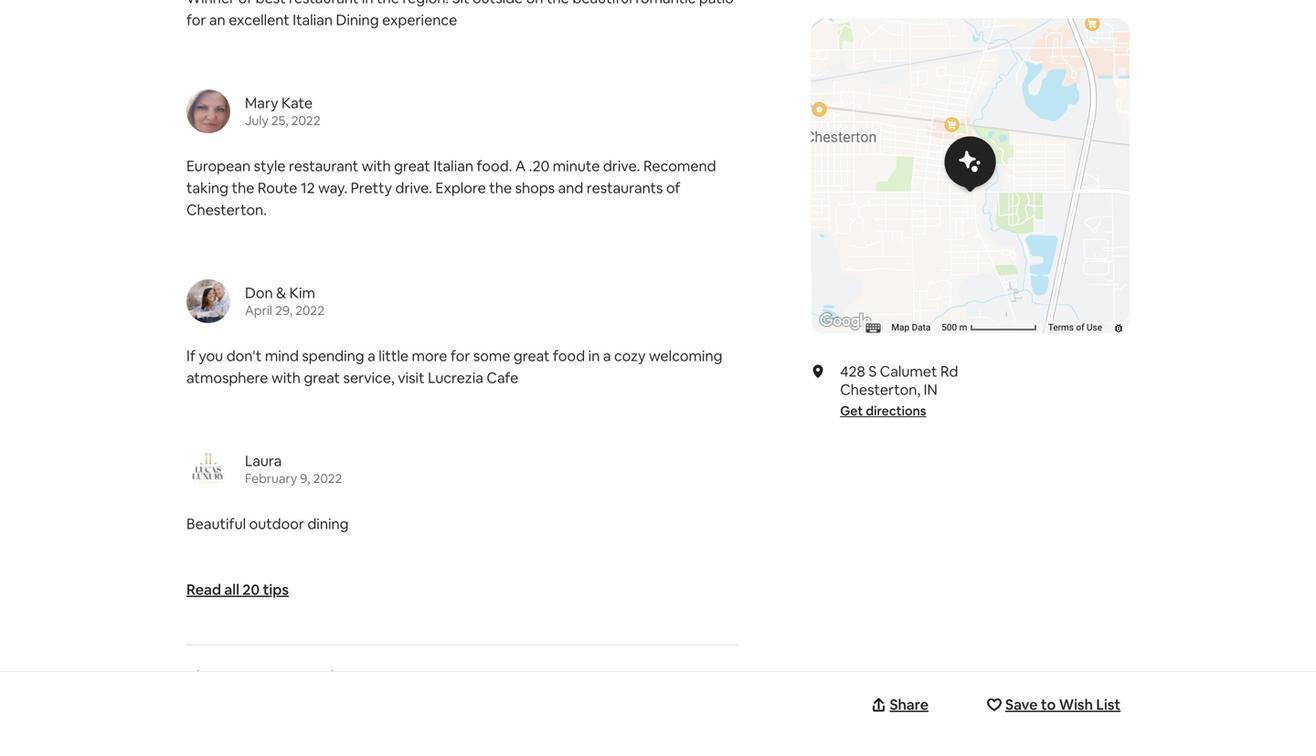 Task type: describe. For each thing, give the bounding box(es) containing it.
mind
[[265, 347, 299, 366]]

a
[[515, 157, 526, 175]]

laura
[[245, 452, 282, 471]]

report errors in the road map or imagery to google image
[[1113, 323, 1124, 334]]

winner of best restaurant in the region! sit outside on the beautiful romantic patio for an excellent italian dining experience
[[186, 0, 734, 29]]

explore
[[436, 179, 486, 197]]

food.
[[477, 157, 512, 175]]

calumet
[[880, 362, 937, 381]]

terms
[[1048, 322, 1074, 333]]

save to wish list button
[[983, 687, 1130, 724]]

italian inside european style restaurant with great italian food.  a .20 minute drive.  recomend taking the route 12 way. pretty drive.  explore the shops and restaurants of chesterton.
[[433, 157, 473, 175]]

patio
[[699, 0, 734, 7]]

way.
[[318, 179, 347, 197]]

0 horizontal spatial great
[[304, 369, 340, 388]]

tips
[[263, 581, 289, 600]]

an
[[209, 11, 225, 29]]

428 s calumet rd chesterton, in get directions
[[840, 362, 958, 420]]

cafe
[[487, 369, 518, 388]]

european style restaurant with great italian food.  a .20 minute drive.  recomend taking the route 12 way. pretty drive.  explore the shops and restaurants of chesterton.
[[186, 157, 716, 219]]

some
[[473, 347, 510, 366]]

in
[[924, 381, 938, 399]]

don't
[[226, 347, 262, 366]]

get
[[840, 403, 863, 420]]

of for terms
[[1076, 322, 1084, 333]]

sit
[[452, 0, 469, 7]]

beautiful outdoor dining
[[186, 515, 349, 534]]

terms of use
[[1048, 322, 1102, 333]]

2022 inside laura february 9, 2022
[[313, 471, 342, 487]]

beautiful
[[186, 515, 246, 534]]

read all 20 tips button
[[177, 572, 298, 609]]

don & kim image
[[186, 280, 230, 324]]

dining
[[336, 11, 379, 29]]

map
[[891, 322, 909, 333]]

for inside if you don't mind spending a little more for some great food in a cozy welcoming atmosphere with great service, visit lucrezia cafe
[[451, 347, 470, 366]]

mary kate image
[[186, 90, 230, 133]]

read
[[186, 581, 221, 600]]

use
[[1087, 322, 1102, 333]]

12
[[301, 179, 315, 197]]

chesterton,
[[840, 381, 920, 399]]

restaurant inside european style restaurant with great italian food.  a .20 minute drive.  recomend taking the route 12 way. pretty drive.  explore the shops and restaurants of chesterton.
[[289, 157, 358, 175]]

for inside "winner of best restaurant in the region! sit outside on the beautiful romantic patio for an excellent italian dining experience"
[[186, 11, 206, 29]]

get directions link
[[840, 403, 926, 420]]

winner
[[186, 0, 235, 7]]

with inside european style restaurant with great italian food.  a .20 minute drive.  recomend taking the route 12 way. pretty drive.  explore the shops and restaurants of chesterton.
[[362, 157, 391, 175]]

in inside "winner of best restaurant in the region! sit outside on the beautiful romantic patio for an excellent italian dining experience"
[[362, 0, 373, 7]]

the up dining
[[377, 0, 399, 7]]

of inside european style restaurant with great italian food.  a .20 minute drive.  recomend taking the route 12 way. pretty drive.  explore the shops and restaurants of chesterton.
[[666, 179, 680, 197]]

all
[[224, 581, 239, 600]]

mary kate image
[[186, 90, 230, 133]]

&
[[276, 284, 286, 303]]

2022 inside 'don & kim april 29, 2022'
[[295, 303, 325, 319]]

places to stay nearby
[[186, 667, 350, 689]]

in inside if you don't mind spending a little more for some great food in a cozy welcoming atmosphere with great service, visit lucrezia cafe
[[588, 347, 600, 366]]

style
[[254, 157, 286, 175]]

the right the on
[[547, 0, 569, 7]]

mary
[[245, 94, 278, 112]]

laura february 9, 2022
[[245, 452, 342, 487]]

the down food.
[[489, 179, 512, 197]]

you
[[199, 347, 223, 366]]

2022 inside mary kate july 25, 2022
[[291, 112, 320, 129]]

29,
[[275, 303, 293, 319]]

restaurants
[[587, 179, 663, 197]]

don & kim april 29, 2022
[[245, 284, 325, 319]]

restaurant inside "winner of best restaurant in the region! sit outside on the beautiful romantic patio for an excellent italian dining experience"
[[289, 0, 359, 7]]

don & kim image
[[186, 280, 230, 324]]

25,
[[271, 112, 288, 129]]

don
[[245, 284, 273, 303]]

share button
[[868, 687, 938, 724]]

nearby
[[296, 667, 350, 689]]

1 a from the left
[[368, 347, 375, 366]]

taking
[[186, 179, 229, 197]]

excellent
[[229, 11, 290, 29]]

stay
[[260, 667, 292, 689]]



Task type: locate. For each thing, give the bounding box(es) containing it.
to for wish
[[1041, 696, 1056, 715]]

directions
[[866, 403, 926, 420]]

1 horizontal spatial a
[[603, 347, 611, 366]]

0 horizontal spatial in
[[362, 0, 373, 7]]

of inside "winner of best restaurant in the region! sit outside on the beautiful romantic patio for an excellent italian dining experience"
[[238, 0, 252, 7]]

0 vertical spatial of
[[238, 0, 252, 7]]

great left food.
[[394, 157, 430, 175]]

italian inside "winner of best restaurant in the region! sit outside on the beautiful romantic patio for an excellent italian dining experience"
[[293, 11, 333, 29]]

experience
[[382, 11, 457, 29]]

1 vertical spatial italian
[[433, 157, 473, 175]]

0 vertical spatial to
[[239, 667, 256, 689]]

0 horizontal spatial for
[[186, 11, 206, 29]]

lucrezia
[[428, 369, 483, 388]]

1 vertical spatial restaurant
[[289, 157, 358, 175]]

of left use
[[1076, 322, 1084, 333]]

great up cafe
[[514, 347, 550, 366]]

italian up explore
[[433, 157, 473, 175]]

0 vertical spatial for
[[186, 11, 206, 29]]

1 vertical spatial for
[[451, 347, 470, 366]]

1 vertical spatial with
[[271, 369, 301, 388]]

0 horizontal spatial drive.
[[395, 179, 432, 197]]

a left cozy
[[603, 347, 611, 366]]

april
[[245, 303, 272, 319]]

1 horizontal spatial with
[[362, 157, 391, 175]]

google image
[[815, 310, 876, 334]]

with down mind
[[271, 369, 301, 388]]

for
[[186, 11, 206, 29], [451, 347, 470, 366]]

0 horizontal spatial italian
[[293, 11, 333, 29]]

to
[[239, 667, 256, 689], [1041, 696, 1056, 715]]

outdoor
[[249, 515, 304, 534]]

italian
[[293, 11, 333, 29], [433, 157, 473, 175]]

s
[[869, 362, 877, 381]]

drive. right pretty
[[395, 179, 432, 197]]

20
[[242, 581, 260, 600]]

recomend
[[643, 157, 716, 175]]

if you don't mind spending a little more for some great food in a cozy welcoming atmosphere with great service, visit lucrezia cafe
[[186, 347, 722, 388]]

1 vertical spatial to
[[1041, 696, 1056, 715]]

0 vertical spatial in
[[362, 0, 373, 7]]

romantic
[[635, 0, 696, 7]]

drive. up restaurants
[[603, 157, 640, 175]]

on
[[526, 0, 543, 7]]

0 vertical spatial drive.
[[603, 157, 640, 175]]

places
[[186, 667, 236, 689]]

save
[[1005, 696, 1038, 715]]

map data
[[891, 322, 931, 333]]

chesterton.
[[186, 201, 267, 219]]

2 restaurant from the top
[[289, 157, 358, 175]]

0 vertical spatial 2022
[[291, 112, 320, 129]]

m
[[959, 322, 967, 333]]

.20
[[529, 157, 550, 175]]

great
[[394, 157, 430, 175], [514, 347, 550, 366], [304, 369, 340, 388]]

2 vertical spatial great
[[304, 369, 340, 388]]

1 horizontal spatial for
[[451, 347, 470, 366]]

2 vertical spatial of
[[1076, 322, 1084, 333]]

9,
[[300, 471, 310, 487]]

european
[[186, 157, 251, 175]]

1 horizontal spatial to
[[1041, 696, 1056, 715]]

and
[[558, 179, 583, 197]]

laura image
[[186, 448, 230, 492]]

little
[[379, 347, 409, 366]]

shops
[[515, 179, 555, 197]]

a
[[368, 347, 375, 366], [603, 347, 611, 366]]

cozy
[[614, 347, 646, 366]]

1 horizontal spatial great
[[394, 157, 430, 175]]

0 horizontal spatial to
[[239, 667, 256, 689]]

of
[[238, 0, 252, 7], [666, 179, 680, 197], [1076, 322, 1084, 333]]

in right food
[[588, 347, 600, 366]]

2 horizontal spatial great
[[514, 347, 550, 366]]

428
[[840, 362, 865, 381]]

in up dining
[[362, 0, 373, 7]]

500 m button
[[936, 321, 1043, 334]]

mary kate july 25, 2022
[[245, 94, 320, 129]]

a up service,
[[368, 347, 375, 366]]

keyboard shortcuts image
[[866, 324, 880, 333]]

save to wish list
[[1005, 696, 1121, 715]]

0 vertical spatial great
[[394, 157, 430, 175]]

2 horizontal spatial of
[[1076, 322, 1084, 333]]

1 horizontal spatial of
[[666, 179, 680, 197]]

of up excellent
[[238, 0, 252, 7]]

restaurant up dining
[[289, 0, 359, 7]]

kim
[[289, 284, 315, 303]]

if
[[186, 347, 195, 366]]

atmosphere
[[186, 369, 268, 388]]

share
[[890, 696, 928, 715]]

kate
[[282, 94, 313, 112]]

data
[[912, 322, 931, 333]]

spending
[[302, 347, 364, 366]]

2 vertical spatial 2022
[[313, 471, 342, 487]]

february
[[245, 471, 297, 487]]

dining
[[307, 515, 349, 534]]

1 vertical spatial drive.
[[395, 179, 432, 197]]

500 m
[[942, 322, 970, 333]]

the up chesterton.
[[232, 179, 254, 197]]

visit
[[398, 369, 425, 388]]

the
[[377, 0, 399, 7], [547, 0, 569, 7], [232, 179, 254, 197], [489, 179, 512, 197]]

restaurant up way.
[[289, 157, 358, 175]]

terms of use link
[[1048, 322, 1102, 333]]

read all 20 tips
[[186, 581, 289, 600]]

of down recomend
[[666, 179, 680, 197]]

2022 right 9,
[[313, 471, 342, 487]]

with
[[362, 157, 391, 175], [271, 369, 301, 388]]

500
[[942, 322, 957, 333]]

to inside save to wish list 'button'
[[1041, 696, 1056, 715]]

wish
[[1059, 696, 1093, 715]]

with inside if you don't mind spending a little more for some great food in a cozy welcoming atmosphere with great service, visit lucrezia cafe
[[271, 369, 301, 388]]

rd
[[940, 362, 958, 381]]

map region
[[698, 0, 1166, 419]]

1 restaurant from the top
[[289, 0, 359, 7]]

to for stay
[[239, 667, 256, 689]]

italian left dining
[[293, 11, 333, 29]]

list
[[1096, 696, 1121, 715]]

map data button
[[891, 321, 931, 334]]

great down spending
[[304, 369, 340, 388]]

welcoming
[[649, 347, 722, 366]]

region!
[[402, 0, 449, 7]]

0 vertical spatial italian
[[293, 11, 333, 29]]

0 vertical spatial with
[[362, 157, 391, 175]]

for left an at the left of the page
[[186, 11, 206, 29]]

outside
[[473, 0, 523, 7]]

with up pretty
[[362, 157, 391, 175]]

0 horizontal spatial a
[[368, 347, 375, 366]]

to right save
[[1041, 696, 1056, 715]]

for up lucrezia
[[451, 347, 470, 366]]

1 vertical spatial of
[[666, 179, 680, 197]]

beautiful
[[572, 0, 632, 7]]

1 vertical spatial 2022
[[295, 303, 325, 319]]

of for winner
[[238, 0, 252, 7]]

to left stay
[[239, 667, 256, 689]]

route
[[258, 179, 297, 197]]

best
[[256, 0, 286, 7]]

pretty
[[351, 179, 392, 197]]

2022 right 25,
[[291, 112, 320, 129]]

service,
[[343, 369, 395, 388]]

2022 right 29,
[[295, 303, 325, 319]]

1 horizontal spatial drive.
[[603, 157, 640, 175]]

1 vertical spatial in
[[588, 347, 600, 366]]

minute
[[553, 157, 600, 175]]

july
[[245, 112, 268, 129]]

1 vertical spatial great
[[514, 347, 550, 366]]

great inside european style restaurant with great italian food.  a .20 minute drive.  recomend taking the route 12 way. pretty drive.  explore the shops and restaurants of chesterton.
[[394, 157, 430, 175]]

1 horizontal spatial in
[[588, 347, 600, 366]]

2 a from the left
[[603, 347, 611, 366]]

laura image
[[186, 448, 230, 492]]

0 horizontal spatial of
[[238, 0, 252, 7]]

food
[[553, 347, 585, 366]]

0 horizontal spatial with
[[271, 369, 301, 388]]

more
[[412, 347, 447, 366]]

drive.
[[603, 157, 640, 175], [395, 179, 432, 197]]

1 horizontal spatial italian
[[433, 157, 473, 175]]

0 vertical spatial restaurant
[[289, 0, 359, 7]]



Task type: vqa. For each thing, say whether or not it's contained in the screenshot.
Data
yes



